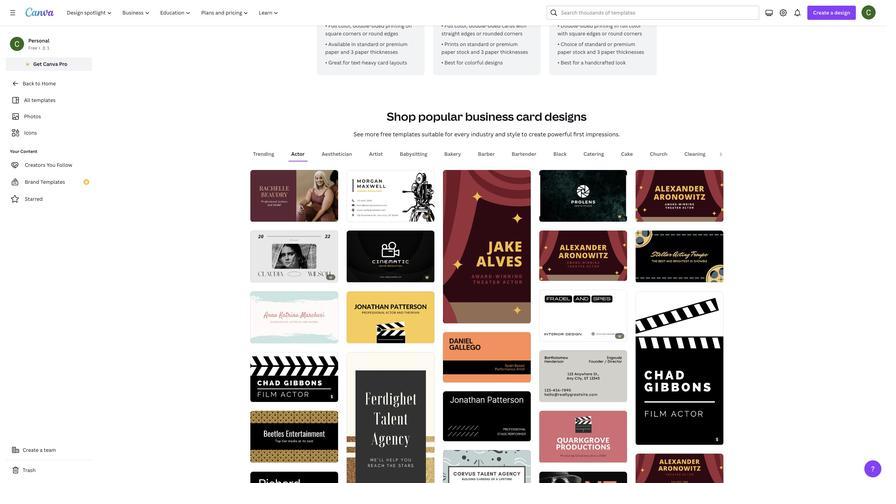 Task type: describe. For each thing, give the bounding box(es) containing it.
2 for "grey modern minimalist business card" 'image'
[[552, 394, 554, 399]]

1 for pink and black clapperboard actor business card image
[[544, 454, 546, 460]]

get
[[33, 61, 42, 67]]

filmmaker company personal business card image
[[347, 170, 435, 222]]

double- for corners
[[353, 22, 372, 29]]

thicknesses for • choice of standard or premium paper stock and 3 paper thicknesses
[[617, 49, 645, 55]]

professional actor business card in yellow black white simple bold clapper icon typography image
[[347, 292, 435, 343]]

style
[[507, 130, 520, 138]]

double-
[[561, 22, 580, 29]]

create for create a design
[[814, 9, 830, 16]]

1 of 2 for entertainment business card yellow black white modern ornate pattern style image
[[255, 454, 265, 460]]

• available in standard or premium paper and 3 paper thicknesses
[[325, 41, 408, 55]]

0 horizontal spatial stage vector illustration theater actor business card image
[[443, 170, 531, 324]]

bartender button
[[509, 147, 539, 161]]

best for • best for a handcrafted look
[[561, 59, 572, 66]]

• for • full color, double-sided cards with straight edges or rounded corners
[[442, 22, 444, 29]]

see more free templates suitable for every industry and style to create powerful first impressions.
[[354, 130, 620, 138]]

• best for colorful designs
[[442, 59, 503, 66]]

straight
[[442, 30, 460, 37]]

1 for photography studio personal business card
[[544, 213, 546, 219]]

1 vertical spatial look
[[616, 59, 626, 66]]

that
[[599, 0, 609, 3]]

printing inside the • full color, double-sided printing on square corners or round edges
[[386, 22, 405, 29]]

black button
[[551, 147, 570, 161]]

create a team button
[[6, 443, 92, 457]]

personal
[[28, 37, 49, 44]]

pink and black clapperboard actor business card image
[[539, 411, 627, 463]]

design
[[835, 9, 851, 16]]

1 for black and white grey simple dark arts qr code business card image
[[448, 433, 450, 438]]

a inside button
[[40, 447, 43, 454]]

popular
[[418, 109, 463, 124]]

black and white grey simple dark arts qr code business card image
[[443, 391, 531, 441]]

back
[[23, 80, 34, 87]]

color
[[629, 22, 642, 29]]

trash
[[23, 467, 36, 474]]

back to home
[[23, 80, 56, 87]]

top level navigation element
[[62, 6, 285, 20]]

1 of 2 for left dark gray and white clapperboard artist business card image
[[255, 394, 265, 399]]

create
[[529, 130, 546, 138]]

starred
[[25, 196, 43, 202]]

cleaning
[[685, 151, 706, 157]]

premium inside • choice of standard or premium paper stock and 3 paper thicknesses
[[614, 41, 635, 47]]

of for photography filmmaker business card
[[355, 274, 359, 279]]

cake button
[[619, 147, 636, 161]]

icons link
[[10, 126, 88, 140]]

1 horizontal spatial dark gray and white clapperboard artist business card image
[[636, 291, 724, 445]]

powerful
[[548, 130, 572, 138]]

1 of 2 for photography filmmaker business card
[[352, 274, 362, 279]]

a natural texture that creates a softer, warmer look and provides the perfect writing surface.
[[558, 0, 648, 18]]

coral and mint chic brush strokes actor business card image
[[250, 292, 338, 343]]

aesthetician button
[[319, 147, 355, 161]]

back to home link
[[6, 77, 92, 91]]

available
[[329, 41, 350, 47]]

photography studio personal business card image
[[539, 170, 627, 222]]

black & white minimalist modern business card image
[[539, 290, 627, 341]]

2 for professional actor business card in yellow black white simple bold clapper icon typography
[[359, 335, 362, 340]]

text-
[[351, 59, 362, 66]]

Search search field
[[561, 6, 755, 19]]

standard for rounded
[[467, 41, 489, 47]]

1 for orange black color blocks arts qr code business card image
[[448, 374, 450, 379]]

square inside the • full color, double-sided printing on square corners or round edges
[[325, 30, 342, 37]]

2 for pink and black clapperboard actor business card image
[[552, 454, 554, 460]]

• full color, double-sided cards with straight edges or rounded corners
[[442, 22, 527, 37]]

1 of 2 for the coral and mint chic brush strokes actor business card image on the left bottom of page
[[255, 335, 265, 340]]

of for entertainment business card yellow black white modern ornate pattern style image
[[258, 454, 262, 460]]

actor button
[[289, 147, 308, 161]]

perfect
[[630, 4, 648, 11]]

impressions.
[[586, 130, 620, 138]]

3 inside • prints on standard or premium paper stock and 3 paper thicknesses
[[481, 49, 484, 55]]

bartender
[[512, 151, 537, 157]]

• great for text-heavy card layouts
[[325, 59, 407, 66]]

free
[[28, 45, 37, 51]]

• for • great for text-heavy card layouts
[[325, 59, 327, 66]]

1 of 2 for the right stage vector illustration theater actor business card image
[[544, 272, 554, 278]]

of for the coral and mint chic brush strokes actor business card image on the left bottom of page
[[258, 335, 262, 340]]

2 for black & white minimalist modern business card image
[[552, 333, 554, 338]]

shop
[[387, 109, 416, 124]]

2 for photography filmmaker business card
[[359, 274, 362, 279]]

1 for photography filmmaker business card
[[352, 274, 354, 279]]

for for colorful
[[457, 59, 464, 66]]

1 for the coral and mint chic brush strokes actor business card image on the left bottom of page
[[255, 335, 257, 340]]

• for • double-sided printing in full color with square edges or round corners
[[558, 22, 560, 29]]

cake
[[621, 151, 633, 157]]

shop popular business card designs
[[387, 109, 587, 124]]

home
[[42, 80, 56, 87]]

look inside a natural texture that creates a softer, warmer look and provides the perfect writing surface.
[[577, 4, 587, 11]]

$ for left dark gray and white clapperboard artist business card image
[[331, 394, 333, 399]]

actor
[[291, 151, 305, 157]]

0 horizontal spatial dark gray and white clapperboard artist business card image
[[250, 352, 338, 402]]

catering
[[584, 151, 604, 157]]

in inside • available in standard or premium paper and 3 paper thicknesses
[[352, 41, 356, 47]]

provides
[[599, 4, 620, 11]]

or inside • double-sided printing in full color with square edges or round corners
[[602, 30, 607, 37]]

team
[[44, 447, 56, 454]]

1 for black & white minimalist modern business card image
[[544, 333, 546, 338]]

2 for the coral and mint chic brush strokes actor business card image on the left bottom of page
[[263, 335, 265, 340]]

get canva pro button
[[6, 57, 92, 71]]

christina overa image
[[862, 5, 876, 19]]

surface.
[[576, 12, 595, 18]]

industry
[[471, 130, 494, 138]]

2 for 'monochromatic retro futuristic blogger business card' image
[[263, 274, 265, 279]]

photos link
[[10, 110, 88, 123]]

sided for printing
[[372, 22, 385, 29]]

• double-sided printing in full color with square edges or round corners
[[558, 22, 642, 37]]

your
[[10, 148, 19, 154]]

on inside the • full color, double-sided printing on square corners or round edges
[[406, 22, 412, 29]]

babysitting
[[400, 151, 428, 157]]

1 for blue film reel actor business card image
[[641, 274, 643, 279]]

babysitting button
[[397, 147, 430, 161]]

create a design
[[814, 9, 851, 16]]

designs for • best for colorful designs
[[485, 59, 503, 66]]

1 for entertainment business card yellow black white modern ornate pattern style image
[[255, 454, 257, 460]]

photos
[[24, 113, 41, 120]]

$ for dark gray and white clapperboard artist business card image to the right
[[716, 437, 719, 442]]

square inside • double-sided printing in full color with square edges or round corners
[[569, 30, 586, 37]]

best for • best for colorful designs
[[445, 59, 456, 66]]

orange black color blocks arts qr code business card image
[[443, 332, 531, 383]]

every
[[455, 130, 470, 138]]

or inside • full color, double-sided cards with straight edges or rounded corners
[[477, 30, 482, 37]]

1 of 2 for 'monochromatic retro futuristic blogger business card' image
[[255, 274, 265, 279]]

corners inside the • full color, double-sided printing on square corners or round edges
[[343, 30, 361, 37]]

1 for the left stage vector illustration theater actor business card image
[[448, 315, 450, 320]]

2 1 of 3 link from the top
[[443, 391, 531, 441]]

• for • prints on standard or premium paper stock and 3 paper thicknesses
[[442, 41, 444, 47]]

2 for maroon red yellow stage vector illustration theater actor business card image
[[649, 213, 651, 219]]

creators you follow
[[25, 162, 72, 168]]

a inside a natural texture that creates a softer, warmer look and provides the perfect writing surface.
[[629, 0, 632, 3]]

more
[[365, 130, 379, 138]]

or inside • available in standard or premium paper and 3 paper thicknesses
[[380, 41, 385, 47]]

full for • full color, double-sided printing on square corners or round edges
[[329, 22, 337, 29]]

layouts
[[390, 59, 407, 66]]

texture
[[581, 0, 598, 3]]

photography filmmaker business card image
[[347, 231, 435, 283]]

create a team
[[23, 447, 56, 454]]

barber
[[478, 151, 495, 157]]

bakery
[[445, 151, 461, 157]]

edges inside • double-sided printing in full color with square edges or round corners
[[587, 30, 601, 37]]

corners inside • full color, double-sided cards with straight edges or rounded corners
[[505, 30, 523, 37]]

cleaning button
[[682, 147, 709, 161]]

artist button
[[366, 147, 386, 161]]

1 of 2 for professional actor business card in yellow black white simple bold clapper icon typography
[[352, 335, 362, 340]]

church
[[650, 151, 668, 157]]

• for • full color, double-sided printing on square corners or round edges
[[325, 22, 327, 29]]

gold stripes actor business card image
[[347, 352, 435, 483]]

suitable
[[422, 130, 444, 138]]

1 1 of 3 link from the top
[[443, 332, 531, 383]]

1 for the right stage vector illustration theater actor business card image
[[544, 272, 546, 278]]

first
[[574, 130, 585, 138]]

color, for corners
[[338, 22, 352, 29]]

starred link
[[6, 192, 92, 206]]

of for black & white minimalist modern business card image
[[547, 333, 551, 338]]

3 paper from the left
[[442, 49, 456, 55]]

canva
[[43, 61, 58, 67]]

brand
[[25, 179, 39, 185]]

1 for professional actor business card in yellow black white simple bold clapper icon typography
[[352, 335, 354, 340]]

of for orange black color blocks arts qr code business card image
[[451, 374, 455, 379]]

creators you follow link
[[6, 158, 92, 172]]

business
[[465, 109, 514, 124]]

handcrafted
[[585, 59, 615, 66]]

and for • prints on standard or premium paper stock and 3 paper thicknesses
[[471, 49, 480, 55]]

• for • best for a handcrafted look
[[558, 59, 560, 66]]

3 inside • available in standard or premium paper and 3 paper thicknesses
[[351, 49, 354, 55]]

brand templates link
[[6, 175, 92, 189]]

the
[[621, 4, 629, 11]]

1 of 2 for pink and black clapperboard actor business card image
[[544, 454, 554, 460]]

• for • available in standard or premium paper and 3 paper thicknesses
[[325, 41, 327, 47]]

of for the filmmaker company personal business card "image"
[[355, 213, 359, 219]]



Task type: vqa. For each thing, say whether or not it's contained in the screenshot.
topmost the 1 of 3
yes



Task type: locate. For each thing, give the bounding box(es) containing it.
2 best from the left
[[561, 59, 572, 66]]

premium inside • prints on standard or premium paper stock and 3 paper thicknesses
[[496, 41, 518, 47]]

of for professional actor business card in yellow black white simple bold clapper icon typography
[[355, 335, 359, 340]]

1 horizontal spatial $
[[716, 437, 719, 442]]

premium for corners
[[496, 41, 518, 47]]

0 horizontal spatial printing
[[386, 22, 405, 29]]

• for • best for colorful designs
[[442, 59, 444, 66]]

barber button
[[475, 147, 498, 161]]

corners inside • double-sided printing in full color with square edges or round corners
[[624, 30, 642, 37]]

or inside • choice of standard or premium paper stock and 3 paper thicknesses
[[608, 41, 613, 47]]

edges up • available in standard or premium paper and 3 paper thicknesses
[[384, 30, 398, 37]]

natural
[[562, 0, 579, 3]]

0 horizontal spatial best
[[445, 59, 456, 66]]

edges inside the • full color, double-sided printing on square corners or round edges
[[384, 30, 398, 37]]

premium
[[386, 41, 408, 47], [496, 41, 518, 47], [614, 41, 635, 47]]

of for photography studio personal business card
[[547, 213, 551, 219]]

2 horizontal spatial thicknesses
[[617, 49, 645, 55]]

a left handcrafted
[[581, 59, 584, 66]]

cards
[[502, 22, 515, 29]]

content
[[20, 148, 37, 154]]

1 vertical spatial 1 of 3
[[448, 433, 458, 438]]

1 horizontal spatial premium
[[496, 41, 518, 47]]

of for maroon red yellow stage vector illustration theater actor business card image
[[644, 213, 648, 219]]

0 horizontal spatial templates
[[32, 97, 56, 103]]

creators
[[25, 162, 45, 168]]

a left design
[[831, 9, 834, 16]]

1 of 2 for black & white minimalist modern business card image
[[544, 333, 554, 338]]

entertainment business card yellow black white modern ornate pattern style image
[[250, 411, 338, 463]]

double- up • available in standard or premium paper and 3 paper thicknesses
[[353, 22, 372, 29]]

2 premium from the left
[[496, 41, 518, 47]]

0 horizontal spatial thicknesses
[[370, 49, 398, 55]]

designs for shop popular business card designs
[[545, 109, 587, 124]]

and down texture
[[588, 4, 598, 11]]

or up • choice of standard or premium paper stock and 3 paper thicknesses
[[602, 30, 607, 37]]

sided
[[372, 22, 385, 29], [488, 22, 501, 29], [580, 22, 593, 29]]

1 round from the left
[[369, 30, 383, 37]]

or up • available in standard or premium paper and 3 paper thicknesses
[[362, 30, 368, 37]]

0 horizontal spatial card
[[378, 59, 389, 66]]

best down choice
[[561, 59, 572, 66]]

full
[[620, 22, 628, 29]]

brand templates
[[25, 179, 65, 185]]

and inside • choice of standard or premium paper stock and 3 paper thicknesses
[[587, 49, 596, 55]]

stock
[[457, 49, 470, 55], [573, 49, 586, 55]]

0 vertical spatial in
[[615, 22, 619, 29]]

1
[[47, 45, 49, 51], [352, 213, 354, 219], [544, 213, 546, 219], [641, 213, 643, 219], [544, 272, 546, 278], [255, 274, 257, 279], [352, 274, 354, 279], [641, 274, 643, 279], [448, 315, 450, 320], [544, 333, 546, 338], [255, 335, 257, 340], [352, 335, 354, 340], [448, 374, 450, 379], [255, 394, 257, 399], [544, 394, 546, 399], [448, 433, 450, 438], [255, 454, 257, 460], [544, 454, 546, 460]]

of for "grey modern minimalist business card" 'image'
[[547, 394, 551, 399]]

double- for edges
[[469, 22, 488, 29]]

0 horizontal spatial color,
[[338, 22, 352, 29]]

talent agency business card in light gray white black organic style image
[[443, 450, 531, 483]]

0 horizontal spatial stock
[[457, 49, 470, 55]]

monochromatic retro futuristic blogger business card image
[[250, 231, 338, 283]]

edges
[[384, 30, 398, 37], [461, 30, 475, 37], [587, 30, 601, 37]]

1 of 2 for blue film reel actor business card image
[[641, 274, 651, 279]]

2 for entertainment business card yellow black white modern ornate pattern style image
[[263, 454, 265, 460]]

create left team
[[23, 447, 39, 454]]

for for text-
[[343, 59, 350, 66]]

and up colorful
[[471, 49, 480, 55]]

edges up • choice of standard or premium paper stock and 3 paper thicknesses
[[587, 30, 601, 37]]

1 of 3 for orange black color blocks arts qr code business card image
[[448, 374, 458, 379]]

2 for the filmmaker company personal business card "image"
[[359, 213, 362, 219]]

2 sided from the left
[[488, 22, 501, 29]]

of for the right stage vector illustration theater actor business card image
[[547, 272, 551, 278]]

2 stock from the left
[[573, 49, 586, 55]]

0 vertical spatial create
[[814, 9, 830, 16]]

dark gray and white clapperboard artist business card image
[[636, 291, 724, 445], [250, 352, 338, 402]]

a left team
[[40, 447, 43, 454]]

in right available
[[352, 41, 356, 47]]

1 horizontal spatial thicknesses
[[500, 49, 528, 55]]

0 vertical spatial 1 of 3 link
[[443, 332, 531, 383]]

1 horizontal spatial designs
[[545, 109, 587, 124]]

with inside • full color, double-sided cards with straight edges or rounded corners
[[516, 22, 527, 29]]

standard for round
[[357, 41, 379, 47]]

church button
[[647, 147, 671, 161]]

1 horizontal spatial corners
[[505, 30, 523, 37]]

on
[[406, 22, 412, 29], [460, 41, 466, 47]]

standard down the • full color, double-sided printing on square corners or round edges
[[357, 41, 379, 47]]

paper down available
[[325, 49, 339, 55]]

or inside • prints on standard or premium paper stock and 3 paper thicknesses
[[490, 41, 495, 47]]

• inside • double-sided printing in full color with square edges or round corners
[[558, 22, 560, 29]]

thicknesses down cards
[[500, 49, 528, 55]]

in inside • double-sided printing in full color with square edges or round corners
[[615, 22, 619, 29]]

1 vertical spatial card
[[516, 109, 543, 124]]

1 horizontal spatial standard
[[467, 41, 489, 47]]

• choice of standard or premium paper stock and 3 paper thicknesses
[[558, 41, 645, 55]]

1 paper from the left
[[325, 49, 339, 55]]

all templates
[[24, 97, 56, 103]]

stage vector illustration theater actor business card image
[[443, 170, 531, 324], [539, 231, 627, 281]]

color,
[[338, 22, 352, 29], [455, 22, 468, 29]]

premium down full
[[614, 41, 635, 47]]

1 horizontal spatial square
[[569, 30, 586, 37]]

0 vertical spatial designs
[[485, 59, 503, 66]]

0 vertical spatial card
[[378, 59, 389, 66]]

1 horizontal spatial with
[[558, 30, 568, 37]]

stock inside • prints on standard or premium paper stock and 3 paper thicknesses
[[457, 49, 470, 55]]

color, up available
[[338, 22, 352, 29]]

in left full
[[615, 22, 619, 29]]

or down the • full color, double-sided printing on square corners or round edges
[[380, 41, 385, 47]]

1 vertical spatial templates
[[393, 130, 421, 138]]

1 thicknesses from the left
[[370, 49, 398, 55]]

$
[[331, 394, 333, 399], [716, 437, 719, 442]]

• inside • available in standard or premium paper and 3 paper thicknesses
[[325, 41, 327, 47]]

grey modern minimalist business card image
[[539, 350, 627, 402]]

premium up layouts
[[386, 41, 408, 47]]

of for black and white grey simple dark arts qr code business card image
[[451, 433, 455, 438]]

sided up rounded on the top of page
[[488, 22, 501, 29]]

standard
[[357, 41, 379, 47], [467, 41, 489, 47], [585, 41, 606, 47]]

full up available
[[329, 22, 337, 29]]

• inside • full color, double-sided cards with straight edges or rounded corners
[[442, 22, 444, 29]]

paper up handcrafted
[[601, 49, 615, 55]]

2 for blue film reel actor business card image
[[649, 274, 651, 279]]

0 horizontal spatial on
[[406, 22, 412, 29]]

of inside • choice of standard or premium paper stock and 3 paper thicknesses
[[579, 41, 584, 47]]

on inside • prints on standard or premium paper stock and 3 paper thicknesses
[[460, 41, 466, 47]]

pro
[[59, 61, 67, 67]]

and for • choice of standard or premium paper stock and 3 paper thicknesses
[[587, 49, 596, 55]]

and inside a natural texture that creates a softer, warmer look and provides the perfect writing surface.
[[588, 4, 598, 11]]

0 horizontal spatial premium
[[386, 41, 408, 47]]

softer,
[[633, 0, 648, 3]]

round inside • double-sided printing in full color with square edges or round corners
[[609, 30, 623, 37]]

1 vertical spatial to
[[522, 130, 528, 138]]

templates down shop
[[393, 130, 421, 138]]

1 vertical spatial create
[[23, 447, 39, 454]]

1 full from the left
[[329, 22, 337, 29]]

stock down prints
[[457, 49, 470, 55]]

aesthetician
[[322, 151, 352, 157]]

double- up rounded on the top of page
[[469, 22, 488, 29]]

3 thicknesses from the left
[[617, 49, 645, 55]]

sided down surface.
[[580, 22, 593, 29]]

for left text-
[[343, 59, 350, 66]]

0 horizontal spatial with
[[516, 22, 527, 29]]

0 horizontal spatial edges
[[384, 30, 398, 37]]

1 for left dark gray and white clapperboard artist business card image
[[255, 394, 257, 399]]

and inside • available in standard or premium paper and 3 paper thicknesses
[[341, 49, 350, 55]]

for for a
[[573, 59, 580, 66]]

1 color, from the left
[[338, 22, 352, 29]]

prints
[[445, 41, 459, 47]]

double- inside the • full color, double-sided printing on square corners or round edges
[[353, 22, 372, 29]]

3 standard from the left
[[585, 41, 606, 47]]

2 printing from the left
[[594, 22, 613, 29]]

1 of 2 for "grey modern minimalist business card" 'image'
[[544, 394, 554, 399]]

look up surface.
[[577, 4, 587, 11]]

creates
[[610, 0, 628, 3]]

• full color, double-sided printing on square corners or round edges
[[325, 22, 412, 37]]

1 double- from the left
[[353, 22, 372, 29]]

for left colorful
[[457, 59, 464, 66]]

sided up • available in standard or premium paper and 3 paper thicknesses
[[372, 22, 385, 29]]

maroon elegant patterned actor business card image
[[250, 170, 338, 222]]

and down available
[[341, 49, 350, 55]]

1 of 2 for maroon red yellow stage vector illustration theater actor business card image
[[641, 213, 651, 219]]

1 of 2 for the filmmaker company personal business card "image"
[[352, 213, 362, 219]]

color, for edges
[[455, 22, 468, 29]]

blue film reel actor business card image
[[636, 231, 724, 283]]

0 horizontal spatial round
[[369, 30, 383, 37]]

of for blue film reel actor business card image
[[644, 274, 648, 279]]

sided for cards
[[488, 22, 501, 29]]

thicknesses down color
[[617, 49, 645, 55]]

peach black bold monochromatic photograph actor business card image
[[539, 472, 627, 483]]

1 vertical spatial in
[[352, 41, 356, 47]]

None search field
[[547, 6, 760, 20]]

1 premium from the left
[[386, 41, 408, 47]]

1 of 3 link
[[443, 332, 531, 383], [443, 391, 531, 441]]

in
[[615, 22, 619, 29], [352, 41, 356, 47]]

stock inside • choice of standard or premium paper stock and 3 paper thicknesses
[[573, 49, 586, 55]]

1 printing from the left
[[386, 22, 405, 29]]

• inside • choice of standard or premium paper stock and 3 paper thicknesses
[[558, 41, 560, 47]]

warmer
[[558, 4, 576, 11]]

1 vertical spatial 1 of 3 link
[[443, 391, 531, 441]]

1 horizontal spatial edges
[[461, 30, 475, 37]]

0 vertical spatial $
[[331, 394, 333, 399]]

sided inside • full color, double-sided cards with straight edges or rounded corners
[[488, 22, 501, 29]]

see
[[354, 130, 364, 138]]

you
[[47, 162, 55, 168]]

or
[[362, 30, 368, 37], [477, 30, 482, 37], [602, 30, 607, 37], [380, 41, 385, 47], [490, 41, 495, 47], [608, 41, 613, 47]]

stock for of
[[573, 49, 586, 55]]

1 of 2 link
[[443, 170, 531, 324], [347, 170, 435, 222], [539, 170, 627, 222], [636, 170, 724, 222], [539, 231, 627, 281], [250, 231, 338, 283], [347, 231, 435, 283], [636, 231, 724, 283], [539, 290, 627, 342], [250, 291, 338, 343], [347, 291, 435, 343], [539, 350, 627, 402], [250, 352, 338, 402], [250, 411, 338, 463], [539, 411, 627, 463]]

0 horizontal spatial corners
[[343, 30, 361, 37]]

and inside • prints on standard or premium paper stock and 3 paper thicknesses
[[471, 49, 480, 55]]

0 vertical spatial with
[[516, 22, 527, 29]]

and up • best for a handcrafted look
[[587, 49, 596, 55]]

templates
[[40, 179, 65, 185]]

• prints on standard or premium paper stock and 3 paper thicknesses
[[442, 41, 528, 55]]

sided inside • double-sided printing in full color with square edges or round corners
[[580, 22, 593, 29]]

1 vertical spatial with
[[558, 30, 568, 37]]

0 vertical spatial on
[[406, 22, 412, 29]]

look right handcrafted
[[616, 59, 626, 66]]

premium for edges
[[386, 41, 408, 47]]

and left "style" on the top right of page
[[495, 130, 506, 138]]

free •
[[28, 45, 40, 51]]

0 horizontal spatial to
[[35, 80, 40, 87]]

1 of 2 for the left stage vector illustration theater actor business card image
[[448, 315, 458, 320]]

• inside the • full color, double-sided printing on square corners or round edges
[[325, 22, 327, 29]]

full inside • full color, double-sided cards with straight edges or rounded corners
[[445, 22, 453, 29]]

1 best from the left
[[445, 59, 456, 66]]

rounded
[[483, 30, 503, 37]]

1 for maroon red yellow stage vector illustration theater actor business card image
[[641, 213, 643, 219]]

paper down choice
[[558, 49, 572, 55]]

2 for photography studio personal business card
[[552, 213, 554, 219]]

a inside dropdown button
[[831, 9, 834, 16]]

full inside the • full color, double-sided printing on square corners or round edges
[[329, 22, 337, 29]]

standard inside • available in standard or premium paper and 3 paper thicknesses
[[357, 41, 379, 47]]

2 standard from the left
[[467, 41, 489, 47]]

paper down prints
[[442, 49, 456, 55]]

premium inside • available in standard or premium paper and 3 paper thicknesses
[[386, 41, 408, 47]]

and
[[588, 4, 598, 11], [341, 49, 350, 55], [471, 49, 480, 55], [587, 49, 596, 55], [495, 130, 506, 138]]

1 horizontal spatial double-
[[469, 22, 488, 29]]

a
[[558, 0, 561, 3]]

black and white orange simple dark arts qr code business card image
[[250, 472, 338, 483]]

and for see more free templates suitable for every industry and style to create powerful first impressions.
[[495, 130, 506, 138]]

2 horizontal spatial edges
[[587, 30, 601, 37]]

1 for the filmmaker company personal business card "image"
[[352, 213, 354, 219]]

1 horizontal spatial card
[[516, 109, 543, 124]]

icons
[[24, 129, 37, 136]]

1 corners from the left
[[343, 30, 361, 37]]

thicknesses for • prints on standard or premium paper stock and 3 paper thicknesses
[[500, 49, 528, 55]]

1 for "grey modern minimalist business card" 'image'
[[544, 394, 546, 399]]

2 full from the left
[[445, 22, 453, 29]]

6 paper from the left
[[601, 49, 615, 55]]

1 horizontal spatial best
[[561, 59, 572, 66]]

0 vertical spatial 1 of 3
[[448, 374, 458, 379]]

of for 'monochromatic retro futuristic blogger business card' image
[[258, 274, 262, 279]]

with inside • double-sided printing in full color with square edges or round corners
[[558, 30, 568, 37]]

stock for on
[[457, 49, 470, 55]]

• inside • prints on standard or premium paper stock and 3 paper thicknesses
[[442, 41, 444, 47]]

templates right all
[[32, 97, 56, 103]]

premium down rounded on the top of page
[[496, 41, 518, 47]]

round up • available in standard or premium paper and 3 paper thicknesses
[[369, 30, 383, 37]]

2 round from the left
[[609, 30, 623, 37]]

round down full
[[609, 30, 623, 37]]

best down prints
[[445, 59, 456, 66]]

corners
[[343, 30, 361, 37], [505, 30, 523, 37], [624, 30, 642, 37]]

edges inside • full color, double-sided cards with straight edges or rounded corners
[[461, 30, 475, 37]]

2
[[359, 213, 362, 219], [552, 213, 554, 219], [649, 213, 651, 219], [552, 272, 554, 278], [263, 274, 265, 279], [359, 274, 362, 279], [649, 274, 651, 279], [456, 315, 458, 320], [552, 333, 554, 338], [263, 335, 265, 340], [359, 335, 362, 340], [263, 394, 265, 399], [552, 394, 554, 399], [263, 454, 265, 460], [552, 454, 554, 460]]

your content
[[10, 148, 37, 154]]

1 horizontal spatial stock
[[573, 49, 586, 55]]

corners down color
[[624, 30, 642, 37]]

of for the left stage vector illustration theater actor business card image
[[451, 315, 455, 320]]

yellow maroon cute stage illustration theater actor landscape single-side business card image
[[636, 454, 724, 483]]

0 vertical spatial look
[[577, 4, 587, 11]]

choice
[[561, 41, 578, 47]]

standard inside • choice of standard or premium paper stock and 3 paper thicknesses
[[585, 41, 606, 47]]

all
[[24, 97, 30, 103]]

standard down • full color, double-sided cards with straight edges or rounded corners
[[467, 41, 489, 47]]

1 horizontal spatial sided
[[488, 22, 501, 29]]

1 1 of 3 from the top
[[448, 374, 458, 379]]

thicknesses inside • choice of standard or premium paper stock and 3 paper thicknesses
[[617, 49, 645, 55]]

• best for a handcrafted look
[[558, 59, 626, 66]]

corners down cards
[[505, 30, 523, 37]]

1 horizontal spatial templates
[[393, 130, 421, 138]]

color, up straight
[[455, 22, 468, 29]]

thicknesses up layouts
[[370, 49, 398, 55]]

great
[[329, 59, 342, 66]]

0 horizontal spatial create
[[23, 447, 39, 454]]

round inside the • full color, double-sided printing on square corners or round edges
[[369, 30, 383, 37]]

2 edges from the left
[[461, 30, 475, 37]]

2 square from the left
[[569, 30, 586, 37]]

for left every
[[445, 130, 453, 138]]

1 square from the left
[[325, 30, 342, 37]]

2 1 of 3 from the top
[[448, 433, 458, 438]]

designs down • prints on standard or premium paper stock and 3 paper thicknesses
[[485, 59, 503, 66]]

thicknesses inside • prints on standard or premium paper stock and 3 paper thicknesses
[[500, 49, 528, 55]]

2 for the left stage vector illustration theater actor business card image
[[456, 315, 458, 320]]

0 horizontal spatial square
[[325, 30, 342, 37]]

to right back
[[35, 80, 40, 87]]

or inside the • full color, double-sided printing on square corners or round edges
[[362, 30, 368, 37]]

of
[[579, 41, 584, 47], [355, 213, 359, 219], [547, 213, 551, 219], [644, 213, 648, 219], [547, 272, 551, 278], [258, 274, 262, 279], [355, 274, 359, 279], [644, 274, 648, 279], [451, 315, 455, 320], [547, 333, 551, 338], [258, 335, 262, 340], [355, 335, 359, 340], [451, 374, 455, 379], [258, 394, 262, 399], [547, 394, 551, 399], [451, 433, 455, 438], [258, 454, 262, 460], [547, 454, 551, 460]]

catering button
[[581, 147, 607, 161]]

standard down • double-sided printing in full color with square edges or round corners
[[585, 41, 606, 47]]

1 stock from the left
[[457, 49, 470, 55]]

of for pink and black clapperboard actor business card image
[[547, 454, 551, 460]]

2 for the right stage vector illustration theater actor business card image
[[552, 272, 554, 278]]

2 horizontal spatial premium
[[614, 41, 635, 47]]

for down choice
[[573, 59, 580, 66]]

0 horizontal spatial full
[[329, 22, 337, 29]]

printing inside • double-sided printing in full color with square edges or round corners
[[594, 22, 613, 29]]

1 of 3 for black and white grey simple dark arts qr code business card image
[[448, 433, 458, 438]]

card up create
[[516, 109, 543, 124]]

or down rounded on the top of page
[[490, 41, 495, 47]]

square down the double-
[[569, 30, 586, 37]]

1 edges from the left
[[384, 30, 398, 37]]

templates
[[32, 97, 56, 103], [393, 130, 421, 138]]

trending
[[253, 151, 274, 157]]

1 vertical spatial $
[[716, 437, 719, 442]]

square up available
[[325, 30, 342, 37]]

double- inside • full color, double-sided cards with straight edges or rounded corners
[[469, 22, 488, 29]]

1 horizontal spatial in
[[615, 22, 619, 29]]

0 vertical spatial to
[[35, 80, 40, 87]]

all templates link
[[10, 94, 88, 107]]

0 horizontal spatial sided
[[372, 22, 385, 29]]

heavy
[[362, 59, 377, 66]]

full for • full color, double-sided cards with straight edges or rounded corners
[[445, 22, 453, 29]]

1 horizontal spatial full
[[445, 22, 453, 29]]

standard inside • prints on standard or premium paper stock and 3 paper thicknesses
[[467, 41, 489, 47]]

3 inside • choice of standard or premium paper stock and 3 paper thicknesses
[[597, 49, 600, 55]]

5 paper from the left
[[558, 49, 572, 55]]

color, inside the • full color, double-sided printing on square corners or round edges
[[338, 22, 352, 29]]

1 horizontal spatial to
[[522, 130, 528, 138]]

0 horizontal spatial look
[[577, 4, 587, 11]]

sided inside the • full color, double-sided printing on square corners or round edges
[[372, 22, 385, 29]]

3 sided from the left
[[580, 22, 593, 29]]

1 horizontal spatial color,
[[455, 22, 468, 29]]

create for create a team
[[23, 447, 39, 454]]

a
[[629, 0, 632, 3], [831, 9, 834, 16], [581, 59, 584, 66], [40, 447, 43, 454]]

0 horizontal spatial $
[[331, 394, 333, 399]]

card
[[378, 59, 389, 66], [516, 109, 543, 124]]

2 horizontal spatial corners
[[624, 30, 642, 37]]

2 horizontal spatial sided
[[580, 22, 593, 29]]

create inside dropdown button
[[814, 9, 830, 16]]

or left rounded on the top of page
[[477, 30, 482, 37]]

1 horizontal spatial on
[[460, 41, 466, 47]]

3 premium from the left
[[614, 41, 635, 47]]

3 edges from the left
[[587, 30, 601, 37]]

1 of 3
[[448, 374, 458, 379], [448, 433, 458, 438]]

bakery button
[[442, 147, 464, 161]]

get canva pro
[[33, 61, 67, 67]]

0 horizontal spatial designs
[[485, 59, 503, 66]]

1 for 'monochromatic retro futuristic blogger business card' image
[[255, 274, 257, 279]]

card right heavy
[[378, 59, 389, 66]]

• for • choice of standard or premium paper stock and 3 paper thicknesses
[[558, 41, 560, 47]]

stock down choice
[[573, 49, 586, 55]]

corners up available
[[343, 30, 361, 37]]

writing
[[558, 12, 574, 18]]

or down • double-sided printing in full color with square edges or round corners
[[608, 41, 613, 47]]

colorful
[[465, 59, 484, 66]]

0 vertical spatial templates
[[32, 97, 56, 103]]

designs up powerful
[[545, 109, 587, 124]]

a up 'perfect'
[[629, 0, 632, 3]]

2 paper from the left
[[355, 49, 369, 55]]

printing
[[386, 22, 405, 29], [594, 22, 613, 29]]

to right "style" on the top right of page
[[522, 130, 528, 138]]

paper up • great for text-heavy card layouts
[[355, 49, 369, 55]]

with down the double-
[[558, 30, 568, 37]]

0 horizontal spatial in
[[352, 41, 356, 47]]

free
[[381, 130, 392, 138]]

1 horizontal spatial stage vector illustration theater actor business card image
[[539, 231, 627, 281]]

edges right straight
[[461, 30, 475, 37]]

2 horizontal spatial standard
[[585, 41, 606, 47]]

2 thicknesses from the left
[[500, 49, 528, 55]]

2 double- from the left
[[469, 22, 488, 29]]

best
[[445, 59, 456, 66], [561, 59, 572, 66]]

thicknesses inside • available in standard or premium paper and 3 paper thicknesses
[[370, 49, 398, 55]]

1 vertical spatial designs
[[545, 109, 587, 124]]

1 sided from the left
[[372, 22, 385, 29]]

1 vertical spatial on
[[460, 41, 466, 47]]

paper down rounded on the top of page
[[485, 49, 499, 55]]

maroon red yellow stage vector illustration theater actor business card image
[[636, 170, 724, 222]]

2 corners from the left
[[505, 30, 523, 37]]

1 of 2 for photography studio personal business card
[[544, 213, 554, 219]]

full up straight
[[445, 22, 453, 29]]

1 horizontal spatial printing
[[594, 22, 613, 29]]

square
[[325, 30, 342, 37], [569, 30, 586, 37]]

0 horizontal spatial standard
[[357, 41, 379, 47]]

2 color, from the left
[[455, 22, 468, 29]]

create inside button
[[23, 447, 39, 454]]

with right cards
[[516, 22, 527, 29]]

color, inside • full color, double-sided cards with straight edges or rounded corners
[[455, 22, 468, 29]]

0 horizontal spatial double-
[[353, 22, 372, 29]]

1 standard from the left
[[357, 41, 379, 47]]

create left design
[[814, 9, 830, 16]]

1 horizontal spatial create
[[814, 9, 830, 16]]

3 corners from the left
[[624, 30, 642, 37]]

1 horizontal spatial look
[[616, 59, 626, 66]]

4 paper from the left
[[485, 49, 499, 55]]

1 horizontal spatial round
[[609, 30, 623, 37]]



